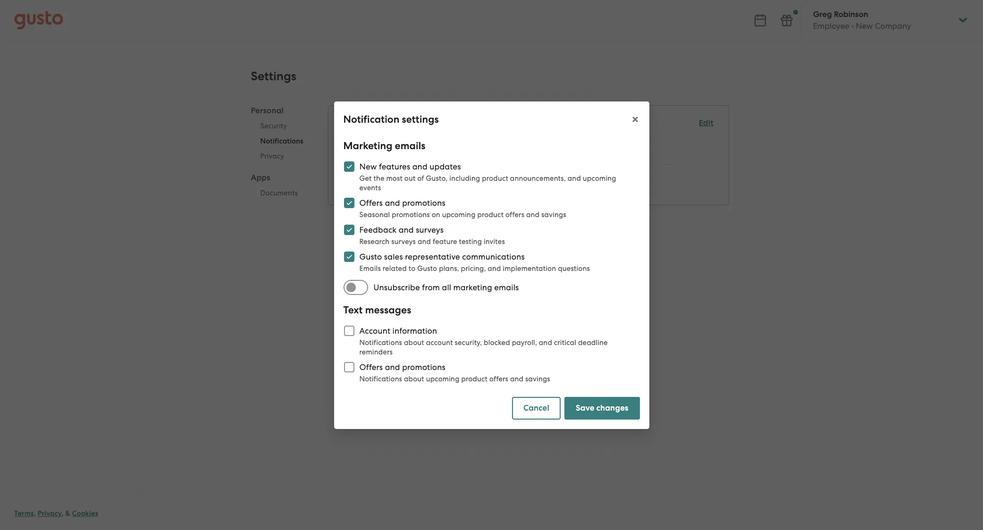 Task type: locate. For each thing, give the bounding box(es) containing it.
gusto up emails
[[360, 252, 382, 261]]

text messages element
[[344, 170, 714, 193]]

and up the cancel
[[510, 375, 524, 383]]

1 vertical spatial offers and promotions
[[360, 362, 446, 372]]

invites
[[484, 237, 505, 246]]

0 vertical spatial offers
[[506, 210, 525, 219]]

and inside "notifications about account security, blocked payroll, and critical deadline reminders"
[[539, 338, 553, 347]]

2 offers and promotions checkbox from the top
[[339, 357, 360, 378]]

promotions up the on
[[402, 198, 446, 208]]

offers and promotions checkbox down none
[[339, 192, 360, 213]]

1 vertical spatial offers
[[360, 362, 383, 372]]

0 horizontal spatial ,
[[34, 510, 36, 518]]

,
[[34, 510, 36, 518], [61, 510, 63, 518]]

New features and updates checkbox
[[339, 156, 360, 177]]

including
[[450, 174, 480, 183]]

gusto
[[360, 252, 382, 261], [418, 264, 437, 273]]

1 offers and promotions from the top
[[360, 198, 446, 208]]

Gusto sales representative communications checkbox
[[339, 246, 360, 267]]

0 vertical spatial offers and promotions checkbox
[[339, 192, 360, 213]]

offers up seasonal
[[360, 198, 383, 208]]

notifications inside group
[[344, 118, 404, 130]]

and left critical
[[539, 338, 553, 347]]

1 horizontal spatial gusto
[[418, 264, 437, 273]]

0 vertical spatial upcoming
[[583, 174, 617, 183]]

group containing personal
[[251, 105, 313, 204]]

1 about from the top
[[404, 338, 424, 347]]

product
[[482, 174, 509, 183], [478, 210, 504, 219], [462, 375, 488, 383]]

research
[[360, 237, 390, 246]]

1 horizontal spatial privacy link
[[251, 149, 313, 164]]

marketing up all
[[344, 136, 383, 146]]

terms
[[14, 510, 34, 518]]

the
[[374, 174, 385, 183]]

savings
[[542, 210, 567, 219], [526, 375, 551, 383]]

1 vertical spatial privacy link
[[38, 510, 61, 518]]

save changes button
[[565, 397, 640, 420]]

upcoming
[[583, 174, 617, 183], [442, 210, 476, 219], [426, 375, 460, 383]]

related
[[383, 264, 407, 273]]

0 vertical spatial gusto
[[360, 252, 382, 261]]

privacy down notifications link at top left
[[260, 152, 284, 161]]

and
[[413, 162, 428, 171], [568, 174, 581, 183], [385, 198, 400, 208], [527, 210, 540, 219], [399, 225, 414, 234], [418, 237, 431, 246], [488, 264, 501, 273], [539, 338, 553, 347], [385, 362, 400, 372], [510, 375, 524, 383]]

offers down reminders in the bottom of the page
[[360, 362, 383, 372]]

plans,
[[439, 264, 459, 273]]

promotions
[[402, 198, 446, 208], [392, 210, 430, 219], [402, 362, 446, 372]]

1 vertical spatial about
[[404, 375, 424, 383]]

0 vertical spatial product
[[482, 174, 509, 183]]

and up representative
[[418, 237, 431, 246]]

unsubscribe from all marketing emails
[[374, 283, 519, 292]]

1 horizontal spatial ,
[[61, 510, 63, 518]]

critical
[[554, 338, 577, 347]]

offers and promotions for emails
[[360, 198, 446, 208]]

events
[[360, 183, 381, 192]]

security
[[260, 122, 287, 130]]

none
[[344, 183, 364, 192]]

notifications
[[344, 118, 404, 130], [260, 137, 304, 145], [360, 338, 402, 347], [360, 375, 402, 383]]

2 vertical spatial promotions
[[402, 362, 446, 372]]

get the most out of gusto, including product announcements, and upcoming events
[[360, 174, 617, 192]]

and down reminders in the bottom of the page
[[385, 362, 400, 372]]

and right feedback
[[399, 225, 414, 234]]

to
[[409, 264, 416, 273]]

announcements,
[[510, 174, 566, 183]]

marketing emails all emails
[[344, 136, 410, 158]]

all
[[442, 283, 452, 292]]

feedback and surveys
[[360, 225, 444, 234]]

product down "notifications about account security, blocked payroll, and critical deadline reminders"
[[462, 375, 488, 383]]

2 vertical spatial product
[[462, 375, 488, 383]]

edit link
[[699, 118, 714, 128]]

emails down implementation at the right of the page
[[495, 283, 519, 292]]

emails up new features and updates
[[395, 140, 426, 152]]

Offers and promotions checkbox
[[339, 192, 360, 213], [339, 357, 360, 378]]

all
[[344, 148, 353, 158]]

of
[[418, 174, 424, 183]]

privacy link left &
[[38, 510, 61, 518]]

offers
[[360, 198, 383, 208], [360, 362, 383, 372]]

offers for text
[[360, 362, 383, 372]]

0 horizontal spatial gusto
[[360, 252, 382, 261]]

representative
[[405, 252, 460, 261]]

2 offers from the top
[[360, 362, 383, 372]]

text up account information checkbox
[[344, 304, 363, 316]]

gusto down representative
[[418, 264, 437, 273]]

0 vertical spatial promotions
[[402, 198, 446, 208]]

1 horizontal spatial privacy
[[260, 152, 284, 161]]

1 vertical spatial surveys
[[392, 237, 416, 246]]

offers and promotions down out at left top
[[360, 198, 446, 208]]

marketing
[[344, 136, 383, 146], [344, 140, 393, 152]]

product right including
[[482, 174, 509, 183]]

privacy link
[[251, 149, 313, 164], [38, 510, 61, 518]]

1 vertical spatial messages
[[365, 304, 412, 316]]

about for information
[[404, 338, 424, 347]]

offers
[[506, 210, 525, 219], [490, 375, 509, 383]]

gusto sales representative communications
[[360, 252, 525, 261]]

0 vertical spatial messages
[[361, 171, 399, 181]]

offers down text messages element
[[506, 210, 525, 219]]

2 text from the top
[[344, 304, 363, 316]]

2 , from the left
[[61, 510, 63, 518]]

cookies button
[[72, 508, 98, 519]]

text inside the notification settings dialog
[[344, 304, 363, 316]]

surveys up research surveys and feature testing invites
[[416, 225, 444, 234]]

1 vertical spatial privacy
[[38, 510, 61, 518]]

and up seasonal
[[385, 198, 400, 208]]

offers and promotions
[[360, 198, 446, 208], [360, 362, 446, 372]]

promotions up feedback and surveys at the top
[[392, 210, 430, 219]]

savings down announcements,
[[542, 210, 567, 219]]

notifications link
[[251, 134, 313, 149]]

on
[[432, 210, 441, 219]]

questions
[[558, 264, 590, 273]]

0 vertical spatial savings
[[542, 210, 567, 219]]

marketing emails element
[[344, 136, 714, 165]]

account menu element
[[801, 0, 970, 40]]

Feedback and surveys checkbox
[[339, 219, 360, 240]]

1 offers and promotions checkbox from the top
[[339, 192, 360, 213]]

privacy left &
[[38, 510, 61, 518]]

0 vertical spatial offers
[[360, 198, 383, 208]]

messages inside text messages none
[[361, 171, 399, 181]]

apps
[[251, 173, 270, 183]]

savings up the cancel
[[526, 375, 551, 383]]

list containing marketing emails
[[344, 136, 714, 193]]

marketing up the 'new'
[[344, 140, 393, 152]]

2 marketing from the top
[[344, 140, 393, 152]]

1 offers from the top
[[360, 198, 383, 208]]

group
[[251, 105, 313, 204]]

product up invites on the top of the page
[[478, 210, 504, 219]]

personal
[[251, 106, 284, 116]]

1 vertical spatial gusto
[[418, 264, 437, 273]]

account
[[426, 338, 453, 347]]

messages for text messages none
[[361, 171, 399, 181]]

about
[[404, 338, 424, 347], [404, 375, 424, 383]]

0 vertical spatial about
[[404, 338, 424, 347]]

1 marketing from the top
[[344, 136, 383, 146]]

1 vertical spatial offers and promotions checkbox
[[339, 357, 360, 378]]

text inside text messages none
[[344, 171, 359, 181]]

1 vertical spatial text
[[344, 304, 363, 316]]

notifications up marketing emails all emails
[[344, 118, 404, 130]]

privacy
[[260, 152, 284, 161], [38, 510, 61, 518]]

1 vertical spatial savings
[[526, 375, 551, 383]]

notifications up reminders in the bottom of the page
[[360, 338, 402, 347]]

text
[[344, 171, 359, 181], [344, 304, 363, 316]]

marketing for marketing emails all emails
[[344, 136, 383, 146]]

messages inside the notification settings dialog
[[365, 304, 412, 316]]

unsubscribe
[[374, 283, 420, 292]]

offers down "notifications about account security, blocked payroll, and critical deadline reminders"
[[490, 375, 509, 383]]

notification settings
[[344, 113, 439, 125]]

text up none
[[344, 171, 359, 181]]

promotions for marketing emails
[[402, 198, 446, 208]]

messages
[[361, 171, 399, 181], [365, 304, 412, 316]]

edit
[[699, 118, 714, 128]]

about inside "notifications about account security, blocked payroll, and critical deadline reminders"
[[404, 338, 424, 347]]

0 vertical spatial text
[[344, 171, 359, 181]]

deadline
[[578, 338, 608, 347]]

offers and promotions down reminders in the bottom of the page
[[360, 362, 446, 372]]

2 offers and promotions from the top
[[360, 362, 446, 372]]

offers and promotions checkbox down reminders in the bottom of the page
[[339, 357, 360, 378]]

sales
[[384, 252, 403, 261]]

list
[[344, 136, 714, 193]]

account information
[[360, 326, 437, 336]]

promotions down account
[[402, 362, 446, 372]]

Unsubscribe from all marketing emails checkbox
[[344, 277, 374, 298]]

offers and promotions checkbox for marketing emails
[[339, 192, 360, 213]]

most
[[387, 174, 403, 183]]

1 vertical spatial offers
[[490, 375, 509, 383]]

and down text messages element
[[527, 210, 540, 219]]

from
[[422, 283, 440, 292]]

upcoming inside get the most out of gusto, including product announcements, and upcoming events
[[583, 174, 617, 183]]

privacy link down security link
[[251, 149, 313, 164]]

surveys down feedback and surveys at the top
[[392, 237, 416, 246]]

marketing inside the notification settings dialog
[[344, 140, 393, 152]]

notification
[[344, 113, 400, 125]]

1 text from the top
[[344, 171, 359, 181]]

home image
[[14, 11, 63, 30]]

2 about from the top
[[404, 375, 424, 383]]

surveys
[[416, 225, 444, 234], [392, 237, 416, 246]]

and right announcements,
[[568, 174, 581, 183]]

emails
[[385, 136, 410, 146], [395, 140, 426, 152], [355, 148, 379, 158], [495, 283, 519, 292]]

emails related to gusto plans, pricing, and implementation questions
[[360, 264, 590, 273]]

seasonal promotions on upcoming product offers and savings
[[360, 210, 567, 219]]

marketing inside marketing emails all emails
[[344, 136, 383, 146]]

notifications inside "notifications about account security, blocked payroll, and critical deadline reminders"
[[360, 338, 402, 347]]

offers and promotions for messages
[[360, 362, 446, 372]]

0 vertical spatial offers and promotions
[[360, 198, 446, 208]]

and inside get the most out of gusto, including product announcements, and upcoming events
[[568, 174, 581, 183]]

communications
[[462, 252, 525, 261]]

text for text messages none
[[344, 171, 359, 181]]



Task type: vqa. For each thing, say whether or not it's contained in the screenshot.
Include.
no



Task type: describe. For each thing, give the bounding box(es) containing it.
&
[[65, 510, 70, 518]]

save changes
[[576, 403, 629, 413]]

gusto navigation element
[[0, 41, 141, 78]]

new features and updates
[[360, 162, 461, 171]]

updates
[[430, 162, 461, 171]]

changes
[[597, 403, 629, 413]]

emails down notification settings
[[385, 136, 410, 146]]

0 vertical spatial surveys
[[416, 225, 444, 234]]

marketing
[[454, 283, 492, 292]]

2 vertical spatial upcoming
[[426, 375, 460, 383]]

reminders
[[360, 348, 393, 356]]

features
[[379, 162, 411, 171]]

settings
[[402, 113, 439, 125]]

emails up the 'new'
[[355, 148, 379, 158]]

payroll,
[[512, 338, 537, 347]]

and down the communications
[[488, 264, 501, 273]]

0 vertical spatial privacy link
[[251, 149, 313, 164]]

settings
[[251, 69, 296, 84]]

text messages
[[344, 304, 412, 316]]

security,
[[455, 338, 482, 347]]

Account information checkbox
[[339, 320, 360, 341]]

account
[[360, 326, 391, 336]]

feedback
[[360, 225, 397, 234]]

notifications group
[[344, 117, 714, 193]]

cancel
[[524, 403, 550, 413]]

documents
[[260, 189, 298, 197]]

notifications down security link
[[260, 137, 304, 145]]

1 vertical spatial promotions
[[392, 210, 430, 219]]

notification settings dialog
[[334, 101, 650, 429]]

0 horizontal spatial privacy
[[38, 510, 61, 518]]

research surveys and feature testing invites
[[360, 237, 505, 246]]

terms , privacy , & cookies
[[14, 510, 98, 518]]

text for text messages
[[344, 304, 363, 316]]

and up of
[[413, 162, 428, 171]]

seasonal
[[360, 210, 390, 219]]

1 , from the left
[[34, 510, 36, 518]]

get
[[360, 174, 372, 183]]

text messages none
[[344, 171, 399, 192]]

cookies
[[72, 510, 98, 518]]

1 vertical spatial product
[[478, 210, 504, 219]]

notifications about upcoming product offers and savings
[[360, 375, 551, 383]]

security link
[[251, 119, 313, 134]]

feature
[[433, 237, 457, 246]]

terms link
[[14, 510, 34, 518]]

blocked
[[484, 338, 510, 347]]

gusto,
[[426, 174, 448, 183]]

out
[[405, 174, 416, 183]]

testing
[[459, 237, 482, 246]]

0 vertical spatial privacy
[[260, 152, 284, 161]]

save
[[576, 403, 595, 413]]

product inside get the most out of gusto, including product announcements, and upcoming events
[[482, 174, 509, 183]]

0 horizontal spatial privacy link
[[38, 510, 61, 518]]

promotions for text messages
[[402, 362, 446, 372]]

documents link
[[251, 186, 313, 201]]

1 vertical spatial upcoming
[[442, 210, 476, 219]]

emails
[[360, 264, 381, 273]]

cancel button
[[512, 397, 561, 420]]

implementation
[[503, 264, 556, 273]]

new
[[360, 162, 377, 171]]

messages for text messages
[[365, 304, 412, 316]]

information
[[393, 326, 437, 336]]

marketing emails
[[344, 140, 426, 152]]

notifications down reminders in the bottom of the page
[[360, 375, 402, 383]]

notifications about account security, blocked payroll, and critical deadline reminders
[[360, 338, 608, 356]]

about for and
[[404, 375, 424, 383]]

pricing,
[[461, 264, 486, 273]]

offers and promotions checkbox for text messages
[[339, 357, 360, 378]]

marketing for marketing emails
[[344, 140, 393, 152]]

offers for marketing
[[360, 198, 383, 208]]



